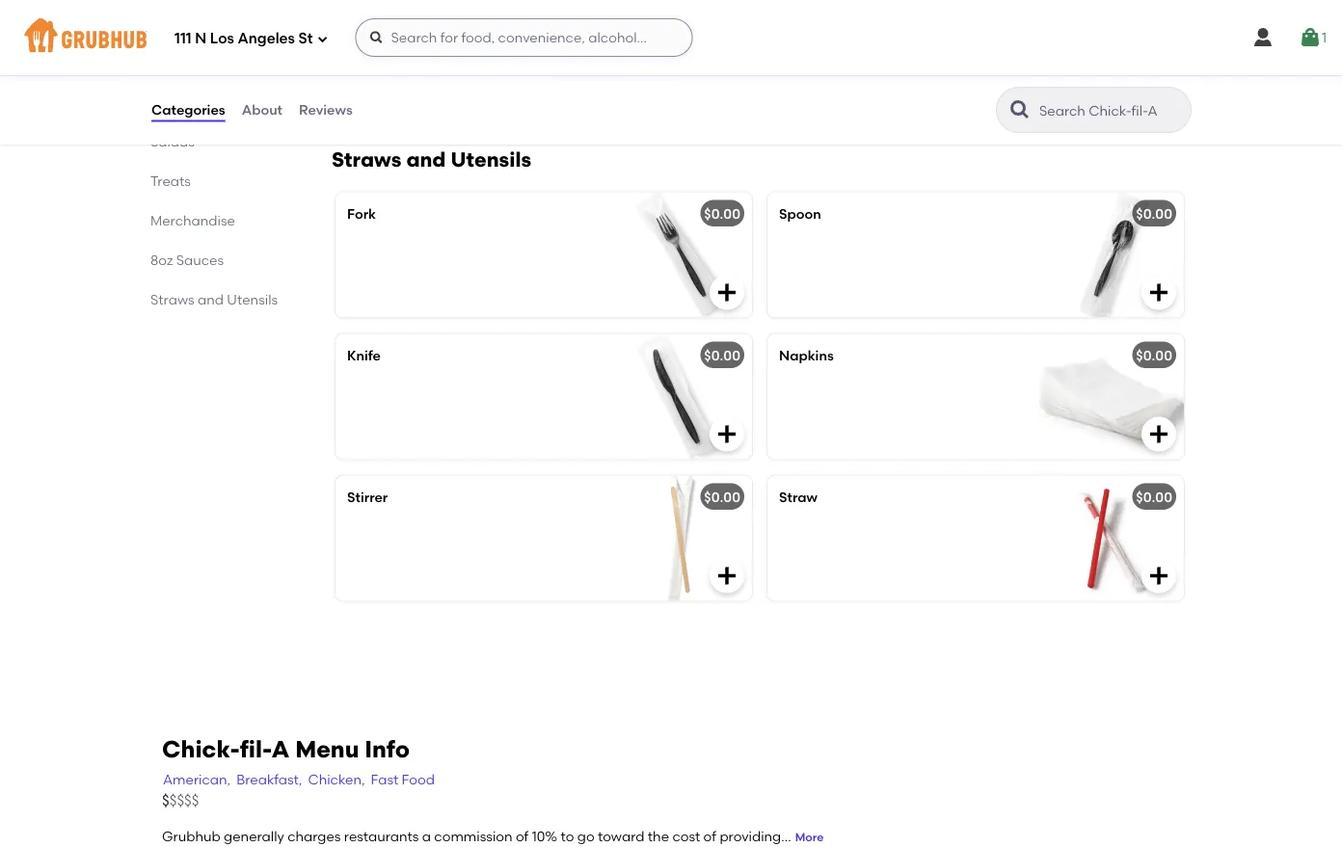 Task type: locate. For each thing, give the bounding box(es) containing it.
spoon
[[779, 205, 821, 222]]

the down the mustard
[[448, 81, 469, 98]]

with
[[462, 42, 490, 59], [417, 81, 445, 98]]

the
[[493, 42, 514, 59], [448, 81, 469, 98], [648, 829, 669, 845]]

beverages tab
[[150, 92, 285, 112]]

0 horizontal spatial utensils
[[227, 292, 278, 308]]

$0.00 for straw
[[1136, 489, 1172, 505]]

1 vertical spatial with
[[417, 81, 445, 98]]

1 vertical spatial utensils
[[227, 292, 278, 308]]

providing
[[720, 829, 781, 845]]

svg image
[[1251, 26, 1275, 49], [369, 30, 384, 45], [317, 33, 328, 45], [715, 423, 739, 446], [1147, 423, 1170, 446], [1147, 565, 1170, 588]]

0 horizontal spatial the
[[448, 81, 469, 98]]

of up robust
[[550, 23, 563, 39]]

entrées
[[150, 15, 199, 31]]

0 horizontal spatial straws and utensils
[[150, 292, 278, 308]]

main navigation navigation
[[0, 0, 1342, 75]]

$0.00
[[704, 205, 740, 222], [1136, 205, 1172, 222], [704, 347, 740, 364], [1136, 347, 1172, 364], [704, 489, 740, 505], [1136, 489, 1172, 505]]

straws and utensils down 8oz sauces tab
[[150, 292, 278, 308]]

more button
[[795, 830, 824, 847]]

american, breakfast, chicken, fast food
[[163, 772, 435, 788]]

about
[[242, 102, 283, 118]]

and left spices
[[462, 62, 488, 78]]

111 n los angeles st
[[175, 30, 313, 47]]

0 vertical spatial and
[[462, 62, 488, 78]]

svg image inside 1 button
[[1299, 26, 1322, 49]]

0 vertical spatial straws
[[332, 147, 401, 172]]

robust
[[517, 42, 559, 59]]

go
[[577, 829, 595, 845]]

grubhub generally charges restaurants a commission of 10% to go toward the cost of providing ... more
[[162, 829, 824, 845]]

utensils down sweetness
[[451, 147, 531, 172]]

entrées tab
[[150, 13, 285, 33]]

1 horizontal spatial and
[[406, 147, 446, 172]]

2 vertical spatial and
[[198, 292, 224, 308]]

$0.00 for fork
[[704, 205, 740, 222]]

...
[[781, 829, 791, 845]]

1 horizontal spatial straws
[[332, 147, 401, 172]]

straws and utensils tab
[[150, 290, 285, 310]]

reviews
[[299, 102, 353, 118]]

n
[[195, 30, 207, 47]]

american,
[[163, 772, 231, 788]]

and down 8oz sauces tab
[[198, 292, 224, 308]]

1 vertical spatial the
[[448, 81, 469, 98]]

and
[[462, 62, 488, 78], [406, 147, 446, 172], [198, 292, 224, 308]]

0 vertical spatial straws and utensils
[[332, 147, 531, 172]]

1 horizontal spatial the
[[493, 42, 514, 59]]

straws down 8oz
[[150, 292, 194, 308]]

fork
[[347, 205, 376, 222]]

0 vertical spatial utensils
[[451, 147, 531, 172]]

1 vertical spatial straws
[[150, 292, 194, 308]]

spices
[[491, 62, 532, 78]]

with down squeezable
[[462, 42, 490, 59]]

with down the mustard
[[417, 81, 445, 98]]

2 horizontal spatial and
[[462, 62, 488, 78]]

a
[[422, 829, 431, 845]]

angeles
[[238, 30, 295, 47]]

straws down honey.
[[332, 147, 401, 172]]

straws and utensils inside tab
[[150, 292, 278, 308]]

sides
[[150, 55, 185, 71]]

flavor
[[347, 62, 384, 78]]

$$$$$
[[162, 792, 199, 809]]

0 horizontal spatial and
[[198, 292, 224, 308]]

utensils down 8oz sauces tab
[[227, 292, 278, 308]]

commission
[[434, 829, 512, 845]]

los
[[210, 30, 234, 47]]

merchandise
[[150, 213, 235, 229]]

svg image
[[1299, 26, 1322, 49], [715, 71, 739, 94], [715, 281, 739, 304], [1147, 281, 1170, 304], [715, 565, 739, 588]]

treats tab
[[150, 171, 285, 191]]

$0.00 for stirrer
[[704, 489, 740, 505]]

and down combined
[[406, 147, 446, 172]]

straws inside tab
[[150, 292, 194, 308]]

more
[[795, 831, 824, 845]]

1 button
[[1299, 20, 1327, 55]]

breakfast, button
[[235, 769, 303, 791]]

0 vertical spatial with
[[462, 42, 490, 59]]

straws and utensils down honey.
[[332, 147, 531, 172]]

breakfast,
[[236, 772, 302, 788]]

2 horizontal spatial the
[[648, 829, 669, 845]]

0 horizontal spatial straws
[[150, 292, 194, 308]]

the up spices
[[493, 42, 514, 59]]

utensils
[[451, 147, 531, 172], [227, 292, 278, 308]]

1 horizontal spatial utensils
[[451, 147, 531, 172]]

straws and utensils
[[332, 147, 531, 172], [150, 292, 278, 308]]

the left cost
[[648, 829, 669, 845]]

grubhub
[[162, 829, 221, 845]]

straw image
[[1039, 476, 1184, 601]]

of right cost
[[703, 829, 716, 845]]

1 vertical spatial straws and utensils
[[150, 292, 278, 308]]

of
[[550, 23, 563, 39], [387, 62, 400, 78], [543, 81, 556, 98], [516, 829, 529, 845], [703, 829, 716, 845]]

sauce
[[419, 42, 459, 59]]

this
[[347, 42, 370, 59]]

straws
[[332, 147, 401, 172], [150, 292, 194, 308]]

salads tab
[[150, 132, 285, 152]]

search icon image
[[1008, 98, 1032, 121]]

treats
[[150, 173, 191, 190]]

$0.00 for spoon
[[1136, 205, 1172, 222]]

chick-fil-a menu info
[[162, 736, 410, 764]]

categories
[[151, 102, 225, 118]]

$0.00 for napkins
[[1136, 347, 1172, 364]]

0 vertical spatial the
[[493, 42, 514, 59]]

straw
[[779, 489, 818, 505]]

spoon image
[[1039, 192, 1184, 318]]

sides tab
[[150, 53, 285, 73]]



Task type: vqa. For each thing, say whether or not it's contained in the screenshot.
The Cream.
no



Task type: describe. For each thing, give the bounding box(es) containing it.
10%
[[532, 829, 557, 845]]

reviews button
[[298, 75, 354, 145]]

a
[[271, 736, 290, 764]]

svg image for stirrer
[[715, 565, 739, 588]]

Search for food, convenience, alcohol... search field
[[355, 18, 693, 57]]

fil-
[[240, 736, 271, 764]]

an
[[347, 23, 365, 39]]

salads
[[150, 134, 195, 150]]

of down savory
[[387, 62, 400, 78]]

info
[[365, 736, 410, 764]]

bottle
[[508, 23, 546, 39]]

8oz honey mustard sauce image
[[607, 0, 752, 108]]

american, button
[[162, 769, 232, 791]]

categories button
[[150, 75, 226, 145]]

chicken, button
[[307, 769, 366, 791]]

combined
[[347, 81, 414, 98]]

fork image
[[607, 192, 752, 318]]

svg image for fork
[[715, 281, 739, 304]]

toward
[[598, 829, 644, 845]]

sweetness
[[472, 81, 540, 98]]

svg image for spoon
[[1147, 281, 1170, 304]]

sauces
[[176, 252, 224, 269]]

generally
[[224, 829, 284, 845]]

ounce,
[[382, 23, 426, 39]]

8-
[[368, 23, 382, 39]]

savory
[[373, 42, 416, 59]]

to
[[561, 829, 574, 845]]

napkins
[[779, 347, 834, 364]]

an 8-ounce, squeezable bottle of this savory sauce with the robust flavor of mustard and spices combined with the sweetness of honey. button
[[336, 0, 752, 117]]

st
[[298, 30, 313, 47]]

napkins image
[[1039, 334, 1184, 459]]

fast
[[371, 772, 398, 788]]

Search Chick-fil-A search field
[[1037, 101, 1185, 120]]

cost
[[672, 829, 700, 845]]

food
[[402, 772, 435, 788]]

8oz sauces tab
[[150, 250, 285, 271]]

an 8-ounce, squeezable bottle of this savory sauce with the robust flavor of mustard and spices combined with the sweetness of honey.
[[347, 23, 563, 117]]

of down robust
[[543, 81, 556, 98]]

1 horizontal spatial with
[[462, 42, 490, 59]]

of left 10%
[[516, 829, 529, 845]]

1 horizontal spatial straws and utensils
[[332, 147, 531, 172]]

merchandise tab
[[150, 211, 285, 231]]

1
[[1322, 29, 1327, 46]]

chick-
[[162, 736, 240, 764]]

fast food button
[[370, 769, 436, 791]]

111
[[175, 30, 192, 47]]

and inside an 8-ounce, squeezable bottle of this savory sauce with the robust flavor of mustard and spices combined with the sweetness of honey.
[[462, 62, 488, 78]]

menu
[[295, 736, 359, 764]]

8oz
[[150, 252, 173, 269]]

charges
[[287, 829, 341, 845]]

stirrer
[[347, 489, 388, 505]]

about button
[[241, 75, 284, 145]]

utensils inside straws and utensils tab
[[227, 292, 278, 308]]

stirrer image
[[607, 476, 752, 601]]

and inside tab
[[198, 292, 224, 308]]

$0.00 for knife
[[704, 347, 740, 364]]

honey.
[[347, 101, 390, 117]]

restaurants
[[344, 829, 419, 845]]

2 vertical spatial the
[[648, 829, 669, 845]]

squeezable
[[430, 23, 504, 39]]

chicken,
[[308, 772, 365, 788]]

8oz sauces
[[150, 252, 224, 269]]

knife image
[[607, 334, 752, 459]]

knife
[[347, 347, 381, 364]]

mustard
[[403, 62, 458, 78]]

0 horizontal spatial with
[[417, 81, 445, 98]]

beverages
[[150, 94, 219, 110]]

$
[[162, 792, 169, 809]]

1 vertical spatial and
[[406, 147, 446, 172]]



